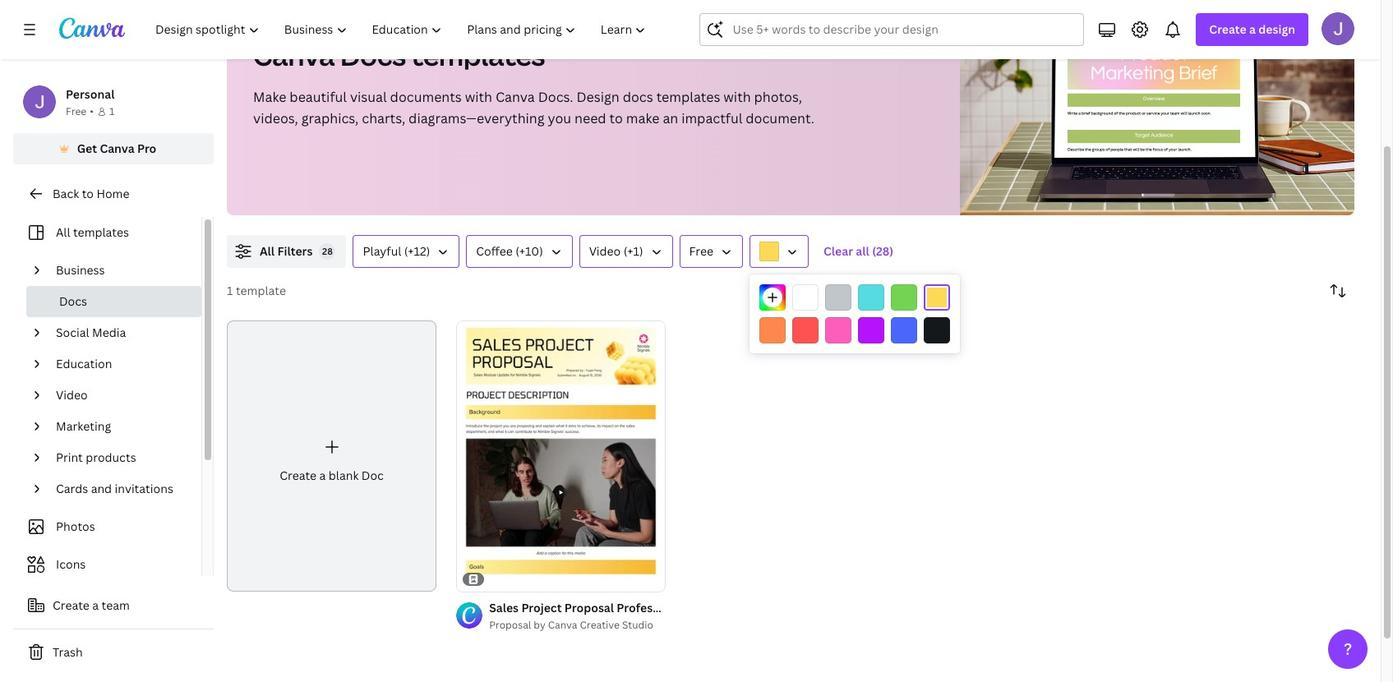 Task type: describe. For each thing, give the bounding box(es) containing it.
documents
[[390, 88, 462, 106]]

by
[[534, 618, 546, 632]]

create a team
[[53, 598, 130, 613]]

visual
[[350, 88, 387, 106]]

#fed958 image
[[924, 284, 950, 311]]

0 horizontal spatial docs
[[59, 293, 87, 309]]

#15181b image
[[924, 317, 950, 344]]

cards and invitations
[[56, 481, 173, 497]]

social
[[56, 325, 89, 340]]

playful (+12) button
[[353, 235, 460, 268]]

impactful
[[682, 109, 743, 127]]

2 with from the left
[[724, 88, 751, 106]]

need
[[575, 109, 606, 127]]

business link
[[49, 255, 192, 286]]

create a design button
[[1196, 13, 1309, 46]]

free for free
[[689, 243, 714, 259]]

create a design
[[1210, 21, 1296, 37]]

beautiful
[[290, 88, 347, 106]]

playful
[[363, 243, 401, 259]]

proposal by canva creative studio link
[[489, 617, 666, 634]]

create for create a blank doc
[[280, 468, 317, 483]]

create a blank doc element
[[227, 321, 437, 592]]

#c1c6cb image
[[825, 284, 852, 311]]

0 vertical spatial templates
[[411, 38, 545, 73]]

a for design
[[1250, 21, 1256, 37]]

filters
[[277, 243, 313, 259]]

all templates
[[56, 224, 129, 240]]

education
[[56, 356, 112, 372]]

doc
[[362, 468, 384, 483]]

0 horizontal spatial to
[[82, 186, 94, 201]]

all templates link
[[23, 217, 192, 248]]

#fd5ebb image
[[825, 317, 852, 344]]

28
[[322, 245, 333, 257]]

coffee
[[476, 243, 513, 259]]

print products
[[56, 450, 136, 465]]

#fe884c image
[[760, 317, 786, 344]]

free button
[[680, 235, 743, 268]]

social media link
[[49, 317, 192, 349]]

2 vertical spatial templates
[[73, 224, 129, 240]]

video for video
[[56, 387, 88, 403]]

all filters
[[260, 243, 313, 259]]

make beautiful visual documents with canva docs. design docs templates with photos, videos, graphics, charts, diagrams—everything you need to make an impactful document.
[[253, 88, 815, 127]]

canva right by
[[548, 618, 578, 632]]

#fed958 image
[[760, 242, 779, 261]]

trash
[[53, 645, 83, 660]]

add a new color image
[[760, 284, 786, 311]]

template
[[236, 283, 286, 298]]

proposal
[[489, 618, 531, 632]]

#b612fb image
[[858, 317, 885, 344]]

make
[[626, 109, 660, 127]]

canva inside make beautiful visual documents with canva docs. design docs templates with photos, videos, graphics, charts, diagrams—everything you need to make an impactful document.
[[496, 88, 535, 106]]

#c1c6cb image
[[825, 284, 852, 311]]

clear all (28)
[[824, 243, 894, 259]]

videos,
[[253, 109, 298, 127]]

trash link
[[13, 636, 214, 669]]

invitations
[[115, 481, 173, 497]]

#74d353 image
[[891, 284, 917, 311]]

charts,
[[362, 109, 405, 127]]

cards and invitations link
[[49, 474, 192, 505]]

business
[[56, 262, 105, 278]]

social media
[[56, 325, 126, 340]]

and
[[91, 481, 112, 497]]

add a new color image
[[760, 284, 786, 311]]

#55dbe0 image
[[858, 284, 885, 311]]

canva docs templates
[[253, 38, 545, 73]]

media
[[92, 325, 126, 340]]

all
[[856, 243, 870, 259]]

top level navigation element
[[145, 13, 661, 46]]

#fd5ebb image
[[825, 317, 852, 344]]

studio
[[622, 618, 653, 632]]

create a team button
[[13, 589, 214, 622]]

team
[[102, 598, 130, 613]]

video for video (+1)
[[589, 243, 621, 259]]

video (+1) button
[[579, 235, 673, 268]]

diagrams—everything
[[409, 109, 545, 127]]

print products link
[[49, 442, 192, 474]]

you
[[548, 109, 571, 127]]

blank
[[329, 468, 359, 483]]

free •
[[66, 104, 94, 118]]

(+12)
[[404, 243, 430, 259]]

#ffffff image
[[793, 284, 819, 311]]

photos,
[[754, 88, 802, 106]]



Task type: locate. For each thing, give the bounding box(es) containing it.
templates up an
[[657, 88, 720, 106]]

video inside button
[[589, 243, 621, 259]]

1 vertical spatial create
[[280, 468, 317, 483]]

0 horizontal spatial all
[[56, 224, 70, 240]]

back to home
[[53, 186, 129, 201]]

canva inside button
[[100, 141, 135, 156]]

templates inside make beautiful visual documents with canva docs. design docs templates with photos, videos, graphics, charts, diagrams—everything you need to make an impactful document.
[[657, 88, 720, 106]]

back to home link
[[13, 178, 214, 210]]

video link
[[49, 380, 192, 411]]

2 horizontal spatial create
[[1210, 21, 1247, 37]]

docs
[[340, 38, 406, 73], [59, 293, 87, 309]]

1
[[109, 104, 114, 118], [227, 283, 233, 298]]

1 for 1
[[109, 104, 114, 118]]

clear
[[824, 243, 853, 259]]

1 vertical spatial to
[[82, 186, 94, 201]]

0 horizontal spatial free
[[66, 104, 87, 118]]

docs.
[[538, 88, 573, 106]]

document.
[[746, 109, 815, 127]]

1 horizontal spatial create
[[280, 468, 317, 483]]

free for free •
[[66, 104, 87, 118]]

1 vertical spatial 1
[[227, 283, 233, 298]]

1 right •
[[109, 104, 114, 118]]

playful (+12)
[[363, 243, 430, 259]]

education link
[[49, 349, 192, 380]]

make
[[253, 88, 286, 106]]

all
[[56, 224, 70, 240], [260, 243, 275, 259]]

(28)
[[872, 243, 894, 259]]

Search search field
[[733, 14, 1074, 45]]

templates up diagrams—everything
[[411, 38, 545, 73]]

products
[[86, 450, 136, 465]]

0 vertical spatial 1
[[109, 104, 114, 118]]

docs
[[623, 88, 653, 106]]

0 vertical spatial create
[[1210, 21, 1247, 37]]

get canva pro button
[[13, 133, 214, 164]]

create a blank doc
[[280, 468, 384, 483]]

a for team
[[92, 598, 99, 613]]

1 horizontal spatial free
[[689, 243, 714, 259]]

to right back
[[82, 186, 94, 201]]

a inside "button"
[[92, 598, 99, 613]]

create down icons on the left bottom
[[53, 598, 90, 613]]

1 template
[[227, 283, 286, 298]]

1 for 1 template
[[227, 283, 233, 298]]

2 vertical spatial create
[[53, 598, 90, 613]]

1 vertical spatial free
[[689, 243, 714, 259]]

#55dbe0 image
[[858, 284, 885, 311]]

2 horizontal spatial templates
[[657, 88, 720, 106]]

docs up social
[[59, 293, 87, 309]]

0 horizontal spatial a
[[92, 598, 99, 613]]

templates
[[411, 38, 545, 73], [657, 88, 720, 106], [73, 224, 129, 240]]

free
[[66, 104, 87, 118], [689, 243, 714, 259]]

28 filter options selected element
[[319, 243, 336, 260]]

#ffffff image
[[793, 284, 819, 311]]

create inside "button"
[[53, 598, 90, 613]]

1 vertical spatial docs
[[59, 293, 87, 309]]

1 with from the left
[[465, 88, 492, 106]]

(+10)
[[516, 243, 543, 259]]

1 horizontal spatial a
[[319, 468, 326, 483]]

0 vertical spatial docs
[[340, 38, 406, 73]]

all down back
[[56, 224, 70, 240]]

1 horizontal spatial templates
[[411, 38, 545, 73]]

pro
[[137, 141, 156, 156]]

all for all templates
[[56, 224, 70, 240]]

0 vertical spatial to
[[610, 109, 623, 127]]

to
[[610, 109, 623, 127], [82, 186, 94, 201]]

sales project proposal professional doc in yellow white pink tactile 3d style image
[[456, 321, 666, 592]]

video inside "link"
[[56, 387, 88, 403]]

#15181b image
[[924, 317, 950, 344]]

#fed958 image
[[760, 242, 779, 261]]

1 horizontal spatial video
[[589, 243, 621, 259]]

home
[[96, 186, 129, 201]]

create left blank
[[280, 468, 317, 483]]

video up marketing
[[56, 387, 88, 403]]

all for all filters
[[260, 243, 275, 259]]

0 horizontal spatial create
[[53, 598, 90, 613]]

1 horizontal spatial 1
[[227, 283, 233, 298]]

0 vertical spatial video
[[589, 243, 621, 259]]

(+1)
[[624, 243, 643, 259]]

a for blank
[[319, 468, 326, 483]]

cards
[[56, 481, 88, 497]]

video
[[589, 243, 621, 259], [56, 387, 88, 403]]

1 horizontal spatial with
[[724, 88, 751, 106]]

1 vertical spatial a
[[319, 468, 326, 483]]

#4a66fb image
[[891, 317, 917, 344], [891, 317, 917, 344]]

a
[[1250, 21, 1256, 37], [319, 468, 326, 483], [92, 598, 99, 613]]

an
[[663, 109, 678, 127]]

0 horizontal spatial 1
[[109, 104, 114, 118]]

create a blank doc link
[[227, 321, 437, 592]]

#fd5152 image
[[793, 317, 819, 344], [793, 317, 819, 344]]

back
[[53, 186, 79, 201]]

marketing
[[56, 418, 111, 434]]

#fe884c image
[[760, 317, 786, 344]]

free right "(+1)"
[[689, 243, 714, 259]]

canva up beautiful at the top left
[[253, 38, 335, 73]]

a left blank
[[319, 468, 326, 483]]

coffee (+10)
[[476, 243, 543, 259]]

marketing link
[[49, 411, 192, 442]]

canva
[[253, 38, 335, 73], [496, 88, 535, 106], [100, 141, 135, 156], [548, 618, 578, 632]]

proposal by canva creative studio
[[489, 618, 653, 632]]

with
[[465, 88, 492, 106], [724, 88, 751, 106]]

to right need
[[610, 109, 623, 127]]

•
[[90, 104, 94, 118]]

0 horizontal spatial video
[[56, 387, 88, 403]]

coffee (+10) button
[[466, 235, 573, 268]]

1 horizontal spatial docs
[[340, 38, 406, 73]]

2 vertical spatial a
[[92, 598, 99, 613]]

personal
[[66, 86, 115, 102]]

canva left pro
[[100, 141, 135, 156]]

with up diagrams—everything
[[465, 88, 492, 106]]

all left the filters
[[260, 243, 275, 259]]

create for create a design
[[1210, 21, 1247, 37]]

create left design
[[1210, 21, 1247, 37]]

photos link
[[23, 511, 192, 543]]

video left "(+1)"
[[589, 243, 621, 259]]

None search field
[[700, 13, 1085, 46]]

a inside dropdown button
[[1250, 21, 1256, 37]]

canva left 'docs.' in the left of the page
[[496, 88, 535, 106]]

get
[[77, 141, 97, 156]]

templates down back to home
[[73, 224, 129, 240]]

create
[[1210, 21, 1247, 37], [280, 468, 317, 483], [53, 598, 90, 613]]

2 horizontal spatial a
[[1250, 21, 1256, 37]]

creative
[[580, 618, 620, 632]]

a left design
[[1250, 21, 1256, 37]]

jacob simon image
[[1322, 12, 1355, 45]]

0 vertical spatial a
[[1250, 21, 1256, 37]]

free inside button
[[689, 243, 714, 259]]

1 vertical spatial templates
[[657, 88, 720, 106]]

1 horizontal spatial all
[[260, 243, 275, 259]]

0 vertical spatial all
[[56, 224, 70, 240]]

#74d353 image
[[891, 284, 917, 311]]

1 horizontal spatial to
[[610, 109, 623, 127]]

create inside dropdown button
[[1210, 21, 1247, 37]]

graphics,
[[301, 109, 359, 127]]

0 vertical spatial free
[[66, 104, 87, 118]]

1 vertical spatial video
[[56, 387, 88, 403]]

clear all (28) button
[[816, 235, 902, 268]]

free left •
[[66, 104, 87, 118]]

print
[[56, 450, 83, 465]]

design
[[577, 88, 620, 106]]

#b612fb image
[[858, 317, 885, 344]]

video (+1)
[[589, 243, 643, 259]]

with up impactful
[[724, 88, 751, 106]]

a left team
[[92, 598, 99, 613]]

get canva pro
[[77, 141, 156, 156]]

icons link
[[23, 549, 192, 580]]

docs up visual
[[340, 38, 406, 73]]

design
[[1259, 21, 1296, 37]]

1 vertical spatial all
[[260, 243, 275, 259]]

to inside make beautiful visual documents with canva docs. design docs templates with photos, videos, graphics, charts, diagrams—everything you need to make an impactful document.
[[610, 109, 623, 127]]

Sort by button
[[1322, 275, 1355, 307]]

0 horizontal spatial templates
[[73, 224, 129, 240]]

1 left template
[[227, 283, 233, 298]]

create for create a team
[[53, 598, 90, 613]]

icons
[[56, 557, 86, 572]]

photos
[[56, 519, 95, 534]]

0 horizontal spatial with
[[465, 88, 492, 106]]

#fed958 image
[[924, 284, 950, 311]]



Task type: vqa. For each thing, say whether or not it's contained in the screenshot.
$
no



